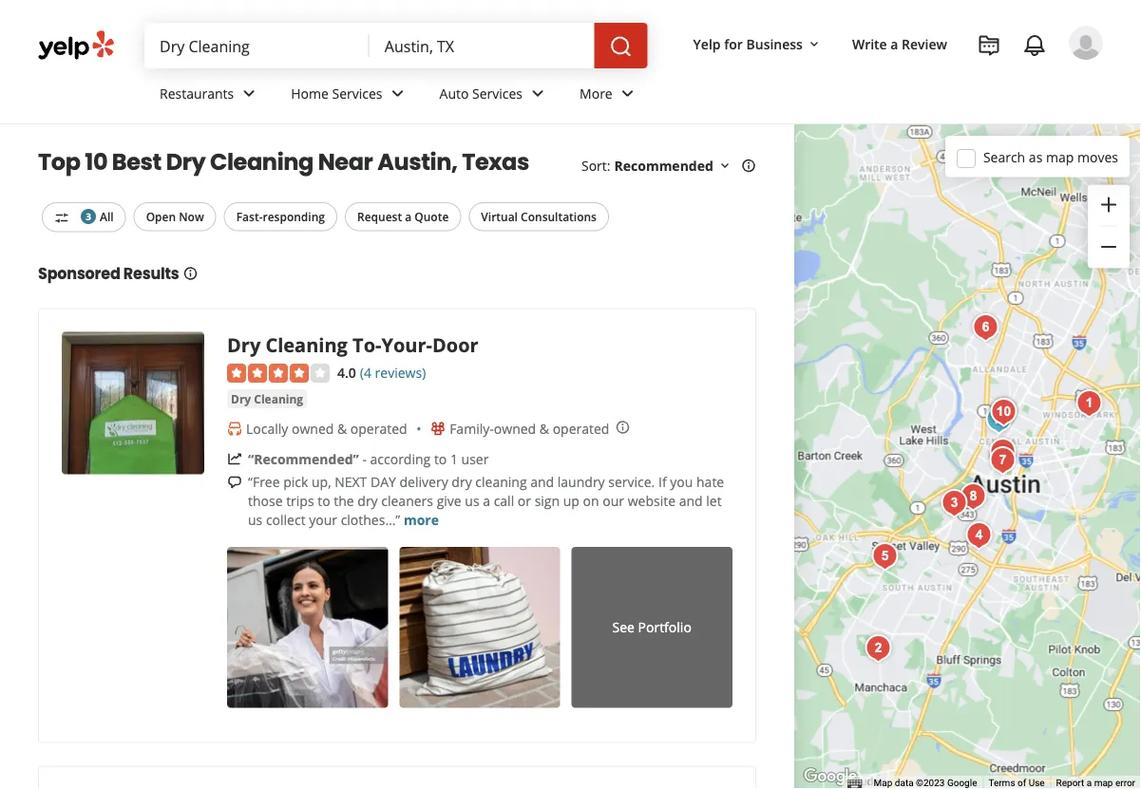 Task type: vqa. For each thing, say whether or not it's contained in the screenshot.
&
yes



Task type: locate. For each thing, give the bounding box(es) containing it.
None search field
[[144, 23, 652, 68]]

google image
[[799, 765, 862, 790]]

call
[[494, 492, 514, 510]]

0 horizontal spatial 24 chevron down v2 image
[[238, 82, 261, 105]]

&
[[337, 420, 347, 438], [540, 420, 549, 438]]

error
[[1116, 778, 1136, 790]]

2 owned from the left
[[494, 420, 536, 438]]

1 horizontal spatial owned
[[494, 420, 536, 438]]

2 vertical spatial dry
[[231, 391, 251, 407]]

24 chevron down v2 image down find field
[[238, 82, 261, 105]]

zips cleaners image
[[866, 538, 904, 576]]

owned up the "recommended"
[[292, 420, 334, 438]]

24 chevron down v2 image inside more link
[[617, 82, 639, 105]]

group
[[1088, 185, 1130, 269]]

for
[[725, 35, 743, 53]]

1 horizontal spatial operated
[[553, 420, 610, 438]]

24 chevron down v2 image right more
[[617, 82, 639, 105]]

map right the as
[[1047, 148, 1074, 166]]

2 & from the left
[[540, 420, 549, 438]]

you
[[670, 473, 693, 491]]

16 filter v2 image
[[54, 210, 69, 226]]

0 vertical spatial and
[[531, 473, 554, 491]]

us right give
[[465, 492, 480, 510]]

delivery
[[400, 473, 448, 491]]

cleaning for dry cleaning
[[254, 391, 303, 407]]

a right write
[[891, 35, 899, 53]]

operated up "recommended" - according to 1 user
[[351, 420, 407, 438]]

consultations
[[521, 209, 597, 225]]

to left 1
[[434, 450, 447, 468]]

dry up give
[[452, 473, 472, 491]]

0 horizontal spatial &
[[337, 420, 347, 438]]

"recommended" - according to 1 user
[[248, 450, 489, 468]]

press cleaners image
[[984, 442, 1022, 480]]

and
[[531, 473, 554, 491], [679, 492, 703, 510]]

projects image
[[978, 34, 1001, 57]]

cleaning
[[210, 146, 314, 178], [266, 332, 348, 358], [254, 391, 303, 407]]

0 horizontal spatial to
[[318, 492, 330, 510]]

home services
[[291, 84, 383, 102]]

24 chevron down v2 image
[[527, 82, 549, 105]]

& up sign at left bottom
[[540, 420, 549, 438]]

& for locally
[[337, 420, 347, 438]]

ian's dry cleaning & laundry delivery image
[[1071, 385, 1109, 423]]

let
[[706, 492, 722, 510]]

a for request
[[405, 209, 412, 225]]

16 trending v2 image
[[227, 452, 242, 467]]

1 horizontal spatial us
[[465, 492, 480, 510]]

request a quote button
[[345, 202, 461, 231]]

0 horizontal spatial map
[[1047, 148, 1074, 166]]

1 horizontal spatial none field
[[385, 35, 579, 56]]

©2023
[[916, 778, 945, 790]]

operated up laundry
[[553, 420, 610, 438]]

search image
[[610, 35, 633, 58]]

martinizing dry cleaning image
[[984, 433, 1022, 471]]

map for moves
[[1047, 148, 1074, 166]]

1
[[450, 450, 458, 468]]

cleaning inside the dry cleaning button
[[254, 391, 303, 407]]

door
[[433, 332, 479, 358]]

dry up 4 star rating image at the left top of the page
[[227, 332, 261, 358]]

1 horizontal spatial services
[[472, 84, 523, 102]]

10
[[85, 146, 108, 178]]

0 horizontal spatial services
[[332, 84, 383, 102]]

data
[[895, 778, 914, 790]]

home
[[291, 84, 329, 102]]

0 horizontal spatial dry
[[358, 492, 378, 510]]

us down those
[[248, 511, 263, 529]]

services left 24 chevron down v2 icon
[[472, 84, 523, 102]]

1 owned from the left
[[292, 420, 334, 438]]

open now button
[[134, 202, 216, 231]]

1 vertical spatial to
[[318, 492, 330, 510]]

user actions element
[[678, 24, 1130, 141]]

Find text field
[[160, 35, 354, 56]]

1 none field from the left
[[160, 35, 354, 56]]

home services link
[[276, 68, 424, 124]]

none field up restaurants link
[[160, 35, 354, 56]]

0 vertical spatial to
[[434, 450, 447, 468]]

dry for dry cleaning to-your-door
[[227, 332, 261, 358]]

report a map error
[[1057, 778, 1136, 790]]

a
[[891, 35, 899, 53], [405, 209, 412, 225], [483, 492, 491, 510], [1087, 778, 1092, 790]]

0 horizontal spatial operated
[[351, 420, 407, 438]]

1 horizontal spatial map
[[1095, 778, 1114, 790]]

2 services from the left
[[472, 84, 523, 102]]

0 vertical spatial us
[[465, 492, 480, 510]]

garnett lewis cleaners image
[[967, 309, 1005, 347]]

1 & from the left
[[337, 420, 347, 438]]

2 vertical spatial cleaning
[[254, 391, 303, 407]]

24 chevron down v2 image left auto
[[386, 82, 409, 105]]

2 24 chevron down v2 image from the left
[[386, 82, 409, 105]]

1 horizontal spatial &
[[540, 420, 549, 438]]

a left "quote"
[[405, 209, 412, 225]]

info icon image
[[615, 420, 631, 436], [615, 420, 631, 436]]

None field
[[160, 35, 354, 56], [385, 35, 579, 56]]

of
[[1018, 778, 1027, 790]]

portfolio
[[638, 619, 692, 637]]

24 chevron down v2 image
[[238, 82, 261, 105], [386, 82, 409, 105], [617, 82, 639, 105]]

cleaning for dry cleaning to-your-door
[[266, 332, 348, 358]]

24 chevron down v2 image inside restaurants link
[[238, 82, 261, 105]]

now
[[179, 209, 204, 225]]

filters group
[[38, 202, 613, 232]]

none field up auto services
[[385, 35, 579, 56]]

map region
[[774, 0, 1142, 790]]

3 24 chevron down v2 image from the left
[[617, 82, 639, 105]]

dry up the 16 locally owned v2 icon
[[231, 391, 251, 407]]

24 chevron down v2 image inside home services link
[[386, 82, 409, 105]]

-
[[363, 450, 367, 468]]

0 horizontal spatial none field
[[160, 35, 354, 56]]

24 chevron down v2 image for restaurants
[[238, 82, 261, 105]]

dry inside the dry cleaning button
[[231, 391, 251, 407]]

0 horizontal spatial rick's cleaners image
[[936, 485, 974, 523]]

map for error
[[1095, 778, 1114, 790]]

as
[[1029, 148, 1043, 166]]

quote
[[415, 209, 449, 225]]

notifications image
[[1024, 34, 1047, 57]]

2 operated from the left
[[553, 420, 610, 438]]

a left the call
[[483, 492, 491, 510]]

rick's cleaners image
[[985, 394, 1023, 432], [936, 485, 974, 523]]

yelp
[[694, 35, 721, 53]]

dry up clothes…"
[[358, 492, 378, 510]]

to up your
[[318, 492, 330, 510]]

cathy's cleaners & alterations image
[[980, 401, 1018, 439]]

0 vertical spatial map
[[1047, 148, 1074, 166]]

1 operated from the left
[[351, 420, 407, 438]]

16 info v2 image
[[741, 158, 757, 173]]

map
[[874, 778, 893, 790]]

"free pick up, next day delivery dry cleaning and laundry service. if you hate those trips to the dry cleaners give us a call or sign up on our website and let us collect your clothes…"
[[248, 473, 725, 529]]

0 vertical spatial dry
[[452, 473, 472, 491]]

& up "recommended" - according to 1 user
[[337, 420, 347, 438]]

cleaning up 4 star rating image at the left top of the page
[[266, 332, 348, 358]]

texas
[[462, 146, 529, 178]]

top 10 best dry cleaning near austin, texas
[[38, 146, 529, 178]]

operated
[[351, 420, 407, 438], [553, 420, 610, 438]]

give
[[437, 492, 462, 510]]

services
[[332, 84, 383, 102], [472, 84, 523, 102]]

and up sign at left bottom
[[531, 473, 554, 491]]

0 vertical spatial dry
[[166, 146, 206, 178]]

none field near
[[385, 35, 579, 56]]

according
[[370, 450, 431, 468]]

pick
[[283, 473, 308, 491]]

laundry
[[558, 473, 605, 491]]

top
[[38, 146, 80, 178]]

keyboard shortcuts image
[[848, 780, 863, 789]]

to-
[[353, 332, 382, 358]]

cleaning up fast-
[[210, 146, 314, 178]]

0 horizontal spatial owned
[[292, 420, 334, 438]]

map
[[1047, 148, 1074, 166], [1095, 778, 1114, 790]]

and down you
[[679, 492, 703, 510]]

1 vertical spatial cleaning
[[266, 332, 348, 358]]

dry cleaning
[[231, 391, 303, 407]]

1 horizontal spatial rick's cleaners image
[[985, 394, 1023, 432]]

16 info v2 image
[[183, 266, 198, 281]]

cleaning down 4 star rating image at the left top of the page
[[254, 391, 303, 407]]

service.
[[609, 473, 655, 491]]

1 horizontal spatial and
[[679, 492, 703, 510]]

a inside button
[[405, 209, 412, 225]]

1 vertical spatial dry
[[227, 332, 261, 358]]

1 horizontal spatial 24 chevron down v2 image
[[386, 82, 409, 105]]

1 services from the left
[[332, 84, 383, 102]]

use
[[1029, 778, 1045, 790]]

1 vertical spatial us
[[248, 511, 263, 529]]

1 vertical spatial map
[[1095, 778, 1114, 790]]

austin,
[[378, 146, 458, 178]]

all
[[100, 209, 114, 225]]

cleaners
[[381, 492, 433, 510]]

services right home
[[332, 84, 383, 102]]

a right report
[[1087, 778, 1092, 790]]

1 vertical spatial rick's cleaners image
[[936, 485, 974, 523]]

1 horizontal spatial dry
[[452, 473, 472, 491]]

2 none field from the left
[[385, 35, 579, 56]]

cleaning
[[476, 473, 527, 491]]

owned for locally
[[292, 420, 334, 438]]

on
[[583, 492, 599, 510]]

family-
[[450, 420, 494, 438]]

dry
[[166, 146, 206, 178], [227, 332, 261, 358], [231, 391, 251, 407]]

owned up cleaning
[[494, 420, 536, 438]]

2 horizontal spatial 24 chevron down v2 image
[[617, 82, 639, 105]]

to inside "free pick up, next day delivery dry cleaning and laundry service. if you hate those trips to the dry cleaners give us a call or sign up on our website and let us collect your clothes…"
[[318, 492, 330, 510]]

terms of use
[[989, 778, 1045, 790]]

dry right best on the left
[[166, 146, 206, 178]]

next
[[335, 473, 367, 491]]

1 24 chevron down v2 image from the left
[[238, 82, 261, 105]]

auto services
[[440, 84, 523, 102]]

map left error
[[1095, 778, 1114, 790]]

write a review
[[853, 35, 948, 53]]

operated for family-owned & operated
[[553, 420, 610, 438]]



Task type: describe. For each thing, give the bounding box(es) containing it.
a for report
[[1087, 778, 1092, 790]]

dry cleaning to-your-door link
[[227, 332, 479, 358]]

google
[[948, 778, 978, 790]]

restaurants link
[[144, 68, 276, 124]]

1 vertical spatial dry
[[358, 492, 378, 510]]

16 chevron down v2 image
[[718, 158, 733, 173]]

terms of use link
[[989, 778, 1045, 790]]

see portfolio link
[[572, 548, 733, 709]]

(4 reviews)
[[360, 364, 426, 382]]

if
[[659, 473, 667, 491]]

(4 reviews) link
[[360, 362, 426, 382]]

0 horizontal spatial and
[[531, 473, 554, 491]]

trips
[[286, 492, 314, 510]]

clothes…"
[[341, 511, 400, 529]]

fast-
[[236, 209, 263, 225]]

16 speech v2 image
[[227, 475, 242, 490]]

write
[[853, 35, 888, 53]]

open
[[146, 209, 176, 225]]

16 family owned v2 image
[[431, 421, 446, 437]]

user
[[462, 450, 489, 468]]

more link
[[404, 511, 439, 529]]

best
[[112, 146, 162, 178]]

search
[[984, 148, 1026, 166]]

services for home services
[[332, 84, 383, 102]]

& for family-
[[540, 420, 549, 438]]

soco cleaners & alterations image
[[960, 517, 998, 555]]

business categories element
[[144, 68, 1104, 124]]

none field find
[[160, 35, 354, 56]]

sponsored
[[38, 263, 120, 285]]

near
[[318, 146, 373, 178]]

dry for dry cleaning
[[231, 391, 251, 407]]

virtual
[[481, 209, 518, 225]]

zips cleaners image
[[955, 478, 993, 516]]

a for write
[[891, 35, 899, 53]]

responding
[[263, 209, 325, 225]]

a inside "free pick up, next day delivery dry cleaning and laundry service. if you hate those trips to the dry cleaners give us a call or sign up on our website and let us collect your clothes…"
[[483, 492, 491, 510]]

fast-responding button
[[224, 202, 337, 231]]

24 chevron down v2 image for home services
[[386, 82, 409, 105]]

search as map moves
[[984, 148, 1119, 166]]

0 vertical spatial rick's cleaners image
[[985, 394, 1023, 432]]

Near text field
[[385, 35, 579, 56]]

more
[[404, 511, 439, 529]]

3
[[86, 210, 91, 223]]

dry cleaning to-your-door
[[227, 332, 479, 358]]

3 all
[[86, 209, 114, 225]]

write a review link
[[845, 27, 955, 61]]

dry cleaning button
[[227, 390, 307, 409]]

locally
[[246, 420, 288, 438]]

collect
[[266, 511, 306, 529]]

request
[[357, 209, 402, 225]]

virtual consultations button
[[469, 202, 609, 231]]

those
[[248, 492, 283, 510]]

or
[[518, 492, 531, 510]]

sign
[[535, 492, 560, 510]]

fast-responding
[[236, 209, 325, 225]]

more
[[580, 84, 613, 102]]

moves
[[1078, 148, 1119, 166]]

0 vertical spatial cleaning
[[210, 146, 314, 178]]

our
[[603, 492, 625, 510]]

day
[[371, 473, 396, 491]]

locally owned & operated
[[246, 420, 407, 438]]

more link
[[565, 68, 655, 124]]

4.0
[[337, 364, 356, 382]]

0 horizontal spatial us
[[248, 511, 263, 529]]

the folde image
[[860, 630, 898, 668]]

up,
[[312, 473, 331, 491]]

16 chevron down v2 image
[[807, 37, 822, 52]]

auto services link
[[424, 68, 565, 124]]

16 locally owned v2 image
[[227, 421, 242, 437]]

4.0 link
[[337, 362, 356, 382]]

operated for locally owned & operated
[[351, 420, 407, 438]]

request a quote
[[357, 209, 449, 225]]

report
[[1057, 778, 1085, 790]]

business
[[747, 35, 803, 53]]

yelp for business
[[694, 35, 803, 53]]

reviews)
[[375, 364, 426, 382]]

terms
[[989, 778, 1016, 790]]

sort:
[[582, 156, 611, 174]]

owned for family-
[[494, 420, 536, 438]]

(4
[[360, 364, 372, 382]]

map data ©2023 google
[[874, 778, 978, 790]]

"recommended"
[[248, 450, 359, 468]]

open now
[[146, 209, 204, 225]]

rick's cleaners image
[[985, 394, 1023, 432]]

your
[[309, 511, 337, 529]]

recommended
[[615, 156, 714, 174]]

24 chevron down v2 image for more
[[617, 82, 639, 105]]

dry cleaning to-your-door image
[[62, 332, 204, 475]]

see
[[613, 619, 635, 637]]

services for auto services
[[472, 84, 523, 102]]

zoom out image
[[1098, 236, 1121, 259]]

1 horizontal spatial to
[[434, 450, 447, 468]]

virtual consultations
[[481, 209, 597, 225]]

1 vertical spatial and
[[679, 492, 703, 510]]

yelp for business button
[[686, 27, 830, 61]]

"free
[[248, 473, 280, 491]]

website
[[628, 492, 676, 510]]

zoom in image
[[1098, 193, 1121, 216]]

results
[[123, 263, 179, 285]]

review
[[902, 35, 948, 53]]

see portfolio
[[613, 619, 692, 637]]

restaurants
[[160, 84, 234, 102]]

family-owned & operated
[[450, 420, 610, 438]]

auto
[[440, 84, 469, 102]]

4 star rating image
[[227, 364, 330, 383]]

ruby a. image
[[1069, 26, 1104, 60]]

report a map error link
[[1057, 778, 1136, 790]]



